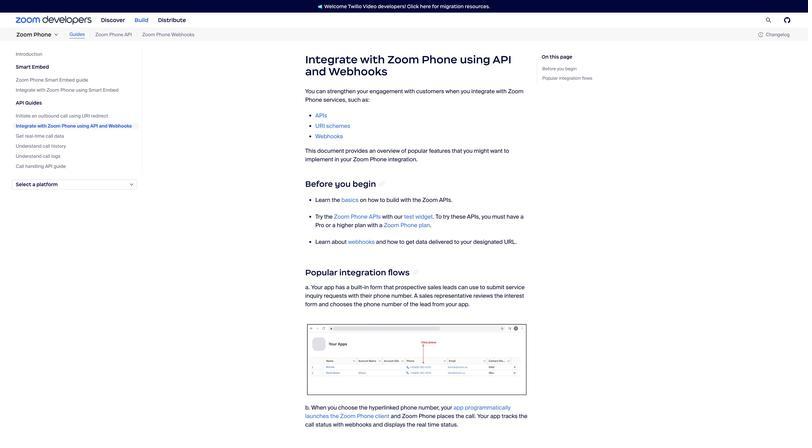 Task type: describe. For each thing, give the bounding box(es) containing it.
smart embed
[[16, 64, 49, 70]]

a
[[414, 293, 418, 300]]

integrate with zoom phone using smart embed
[[16, 87, 119, 93]]

app programmatically launches the zoom phone client link
[[305, 405, 511, 421]]

zoom inside you can strengthen your engagement with customers when you integrate with zoom phone services, such as:
[[508, 88, 524, 95]]

b. when you choose the hyperlinked phone number, your
[[305, 405, 454, 412]]

1 vertical spatial data
[[416, 239, 427, 246]]

tracks
[[502, 413, 518, 421]]

understand for understand call history
[[16, 143, 42, 150]]

0 vertical spatial guide
[[76, 77, 88, 83]]

video
[[363, 3, 377, 9]]

client
[[375, 413, 389, 421]]

a inside a. your app has a built-in form that prospective sales leads can use to submit service inquiry requests with their phone number. a sales representative reviews the interest form and chooses the phone number of the lead from your app.
[[346, 284, 350, 292]]

a right or
[[332, 222, 335, 229]]

understand for understand call logs
[[16, 153, 42, 160]]

0 horizontal spatial integrate with zoom phone using api and webhooks
[[16, 123, 132, 129]]

0 horizontal spatial before you begin
[[305, 179, 376, 189]]

the up test widget link
[[413, 197, 421, 204]]

a. your app has a built-in form that prospective sales leads can use to submit service inquiry requests with their phone number. a sales representative reviews the interest form and chooses the phone number of the lead from your app.
[[305, 284, 525, 309]]

handling
[[25, 164, 44, 170]]

a down try the zoom phone apis with our test widget
[[379, 222, 383, 229]]

integration.
[[388, 156, 418, 163]]

overview
[[377, 147, 400, 155]]

welcome twilio video developers! click here for migration resources. link
[[312, 3, 497, 10]]

strengthen
[[327, 88, 356, 95]]

webhooks link
[[348, 239, 375, 246]]

0 horizontal spatial popular integration flows
[[305, 268, 410, 278]]

and inside a. your app has a built-in form that prospective sales leads can use to submit service inquiry requests with their phone number. a sales representative reviews the interest form and chooses the phone number of the lead from your app.
[[319, 301, 329, 309]]

that for prospective
[[384, 284, 394, 292]]

the left real
[[407, 422, 415, 429]]

the up or
[[324, 213, 333, 221]]

to right delivered
[[454, 239, 459, 246]]

and up displays
[[391, 413, 401, 421]]

2 vertical spatial integrate
[[16, 123, 36, 129]]

0 horizontal spatial guides
[[25, 100, 42, 106]]

notification image
[[318, 4, 322, 9]]

when
[[311, 405, 326, 412]]

you up popular integration flows link
[[557, 66, 564, 72]]

apis link
[[315, 112, 327, 120]]

1 horizontal spatial guides
[[69, 31, 85, 38]]

displays
[[384, 422, 406, 429]]

0 vertical spatial phone
[[373, 293, 390, 300]]

initiate
[[16, 113, 31, 119]]

1 horizontal spatial apis
[[369, 213, 381, 221]]

built-
[[351, 284, 364, 292]]

migration
[[440, 3, 464, 9]]

hyperlinked
[[369, 405, 399, 412]]

zoom inside this document provides an overview of popular features that you might want to implement in your zoom phone integration.
[[353, 156, 369, 163]]

the right choose
[[359, 405, 368, 412]]

their
[[360, 293, 372, 300]]

1 horizontal spatial integrate with zoom phone using api and webhooks
[[305, 53, 511, 79]]

use
[[469, 284, 479, 292]]

on this page
[[542, 54, 572, 60]]

the down their
[[354, 301, 362, 309]]

zoom phone plan .
[[384, 222, 431, 229]]

document
[[317, 147, 344, 155]]

your left designated
[[461, 239, 472, 246]]

number.
[[391, 293, 413, 300]]

introduction
[[16, 51, 42, 57]]

schemes
[[326, 122, 350, 130]]

history image left the changelog
[[758, 32, 763, 37]]

the down submit
[[494, 293, 503, 300]]

twilio
[[348, 3, 362, 9]]

. to try these apis, you must have a pro or a higher plan with a
[[315, 213, 524, 229]]

these
[[451, 213, 466, 221]]

2 plan from the left
[[419, 222, 430, 229]]

representative
[[434, 293, 472, 300]]

webhooks link
[[315, 133, 343, 140]]

and inside integrate with zoom phone using api and webhooks
[[305, 65, 326, 79]]

0 vertical spatial flows
[[582, 75, 592, 81]]

customers
[[416, 88, 444, 95]]

0 horizontal spatial guide
[[54, 164, 66, 170]]

phone inside app programmatically launches the zoom phone client
[[357, 413, 374, 421]]

and right webhooks link
[[376, 239, 386, 246]]

resources.
[[465, 3, 490, 9]]

you
[[305, 88, 315, 95]]

outbound
[[38, 113, 59, 119]]

status.
[[441, 422, 458, 429]]

0 vertical spatial sales
[[428, 284, 441, 292]]

interest
[[504, 293, 524, 300]]

the left basics 'link'
[[332, 197, 340, 204]]

redirect
[[91, 113, 108, 119]]

phone inside this document provides an overview of popular features that you might want to implement in your zoom phone integration.
[[370, 156, 387, 163]]

basics link
[[342, 197, 359, 204]]

pro
[[315, 222, 324, 229]]

inquiry
[[305, 293, 323, 300]]

changelog
[[766, 31, 790, 38]]

1 horizontal spatial embed
[[59, 77, 75, 83]]

your inside you can strengthen your engagement with customers when you integrate with zoom phone services, such as:
[[357, 88, 368, 95]]

phone inside you can strengthen your engagement with customers when you integrate with zoom phone services, such as:
[[305, 96, 322, 104]]

logs
[[51, 153, 61, 160]]

history image down search image
[[758, 32, 766, 37]]

an inside this document provides an overview of popular features that you might want to implement in your zoom phone integration.
[[369, 147, 376, 155]]

app programmatically launches the zoom phone client
[[305, 405, 511, 421]]

leads
[[443, 284, 457, 292]]

webhooks inside and zoom phone places the call. your app tracks the call status with webhooks and displays the real time status.
[[345, 422, 372, 429]]

and down client
[[373, 422, 383, 429]]

this
[[550, 54, 559, 60]]

integrate
[[471, 88, 495, 95]]

designated
[[473, 239, 503, 246]]

popular integration flows link
[[542, 75, 592, 82]]

in inside a. your app has a built-in form that prospective sales leads can use to submit service inquiry requests with their phone number. a sales representative reviews the interest form and chooses the phone number of the lead from your app.
[[364, 284, 369, 292]]

0 horizontal spatial integration
[[339, 268, 386, 278]]

0 horizontal spatial .
[[430, 222, 431, 229]]

app inside app programmatically launches the zoom phone client
[[454, 405, 464, 412]]

understand call history
[[16, 143, 66, 150]]

from
[[432, 301, 445, 309]]

try
[[315, 213, 323, 221]]

call.
[[466, 413, 476, 421]]

popular
[[408, 147, 428, 155]]

and zoom phone places the call. your app tracks the call status with webhooks and displays the real time status.
[[305, 413, 527, 429]]

menu containing introduction
[[12, 47, 142, 174]]

can inside a. your app has a built-in form that prospective sales leads can use to submit service inquiry requests with their phone number. a sales representative reviews the interest form and chooses the phone number of the lead from your app.
[[458, 284, 468, 292]]

must
[[492, 213, 505, 221]]

call
[[16, 164, 24, 170]]

initiate an outbound call using uri redirect
[[16, 113, 108, 119]]

to left get
[[399, 239, 405, 246]]

about
[[332, 239, 347, 246]]

0 horizontal spatial popular
[[305, 268, 337, 278]]

submit
[[487, 284, 505, 292]]

how for on
[[368, 197, 379, 204]]

you inside you can strengthen your engagement with customers when you integrate with zoom phone services, such as:
[[461, 88, 470, 95]]

to inside a. your app has a built-in form that prospective sales leads can use to submit service inquiry requests with their phone number. a sales representative reviews the interest form and chooses the phone number of the lead from your app.
[[480, 284, 485, 292]]

build
[[387, 197, 399, 204]]

in inside this document provides an overview of popular features that you might want to implement in your zoom phone integration.
[[335, 156, 339, 163]]

0 horizontal spatial flows
[[388, 268, 410, 278]]

webhooks inside integrate with zoom phone using api and webhooks
[[329, 65, 388, 79]]

guides link
[[69, 31, 85, 38]]

app inside and zoom phone places the call. your app tracks the call status with webhooks and displays the real time status.
[[490, 413, 500, 421]]

you right when
[[328, 405, 337, 412]]

with inside integrate with zoom phone using api and webhooks
[[360, 53, 385, 67]]

reviews
[[473, 293, 493, 300]]

features
[[429, 147, 451, 155]]

page
[[560, 54, 572, 60]]

when
[[446, 88, 460, 95]]

test widget link
[[404, 213, 433, 221]]

0 horizontal spatial uri
[[82, 113, 90, 119]]

real
[[417, 422, 426, 429]]

phone inside and zoom phone places the call. your app tracks the call status with webhooks and displays the real time status.
[[419, 413, 436, 421]]

time inside menu
[[35, 133, 45, 140]]

lead
[[420, 301, 431, 309]]

0 vertical spatial before
[[542, 66, 556, 72]]

1 horizontal spatial integration
[[559, 75, 581, 81]]

how for and
[[387, 239, 398, 246]]

zoom phone plan link
[[384, 222, 430, 229]]

you can strengthen your engagement with customers when you integrate with zoom phone services, such as:
[[305, 88, 524, 104]]

uri schemes link
[[315, 122, 350, 130]]



Task type: vqa. For each thing, say whether or not it's contained in the screenshot.
the leftmost 201
no



Task type: locate. For each thing, give the bounding box(es) containing it.
you
[[557, 66, 564, 72], [461, 88, 470, 95], [464, 147, 473, 155], [335, 179, 351, 189], [482, 213, 491, 221], [328, 405, 337, 412]]

1 horizontal spatial app
[[454, 405, 464, 412]]

0 vertical spatial .
[[433, 213, 434, 221]]

try the zoom phone apis with our test widget
[[315, 213, 433, 221]]

zoom inside app programmatically launches the zoom phone client
[[340, 413, 356, 421]]

want
[[490, 147, 503, 155]]

welcome
[[324, 3, 347, 9]]

1 vertical spatial learn
[[315, 239, 330, 246]]

data right get
[[416, 239, 427, 246]]

0 vertical spatial that
[[452, 147, 462, 155]]

to inside this document provides an overview of popular features that you might want to implement in your zoom phone integration.
[[504, 147, 509, 155]]

get real-time call data
[[16, 133, 64, 140]]

call inside and zoom phone places the call. your app tracks the call status with webhooks and displays the real time status.
[[305, 422, 314, 429]]

1 horizontal spatial that
[[452, 147, 462, 155]]

learn for learn the
[[315, 197, 330, 204]]

1 vertical spatial embed
[[59, 77, 75, 83]]

webhooks inside menu
[[109, 123, 132, 129]]

of inside this document provides an overview of popular features that you might want to implement in your zoom phone integration.
[[401, 147, 406, 155]]

before you begin inside before you begin link
[[542, 66, 577, 72]]

you left might
[[464, 147, 473, 155]]

your down provides
[[341, 156, 352, 163]]

1 vertical spatial uri
[[315, 122, 325, 130]]

0 vertical spatial webhooks
[[348, 239, 375, 246]]

your inside a. your app has a built-in form that prospective sales leads can use to submit service inquiry requests with their phone number. a sales representative reviews the interest form and chooses the phone number of the lead from your app.
[[446, 301, 457, 309]]

with inside a. your app has a built-in form that prospective sales leads can use to submit service inquiry requests with their phone number. a sales representative reviews the interest form and chooses the phone number of the lead from your app.
[[348, 293, 359, 300]]

call left logs
[[43, 153, 50, 160]]

guides right down image
[[69, 31, 85, 38]]

uri left redirect
[[82, 113, 90, 119]]

flows up prospective
[[388, 268, 410, 278]]

1 learn from the top
[[315, 197, 330, 204]]

0 vertical spatial app
[[324, 284, 334, 292]]

a right have
[[520, 213, 524, 221]]

1 vertical spatial time
[[428, 422, 439, 429]]

app inside a. your app has a built-in form that prospective sales leads can use to submit service inquiry requests with their phone number. a sales representative reviews the interest form and chooses the phone number of the lead from your app.
[[324, 284, 334, 292]]

notification image
[[318, 4, 324, 9]]

on
[[360, 197, 367, 204]]

2 horizontal spatial app
[[490, 413, 500, 421]]

to right want at the top
[[504, 147, 509, 155]]

and down redirect
[[99, 123, 107, 129]]

apis inside apis uri schemes webhooks
[[315, 112, 327, 120]]

uri inside apis uri schemes webhooks
[[315, 122, 325, 130]]

0 vertical spatial understand
[[16, 143, 42, 150]]

call up understand call history
[[46, 133, 53, 140]]

guide down logs
[[54, 164, 66, 170]]

an right initiate
[[32, 113, 37, 119]]

1 vertical spatial integration
[[339, 268, 386, 278]]

understand call logs
[[16, 153, 61, 160]]

1 vertical spatial flows
[[388, 268, 410, 278]]

webhooks right about
[[348, 239, 375, 246]]

1 vertical spatial app
[[454, 405, 464, 412]]

real-
[[25, 133, 35, 140]]

in
[[335, 156, 339, 163], [364, 284, 369, 292]]

1 vertical spatial your
[[477, 413, 489, 421]]

this
[[305, 147, 316, 155]]

0 horizontal spatial form
[[305, 301, 317, 309]]

1 understand from the top
[[16, 143, 42, 150]]

to left build
[[380, 197, 385, 204]]

welcome twilio video developers! click here for migration resources.
[[324, 3, 490, 9]]

history image
[[758, 32, 766, 37], [758, 32, 763, 37]]

the inside app programmatically launches the zoom phone client
[[330, 413, 339, 421]]

2 vertical spatial embed
[[103, 87, 119, 93]]

time up understand call history
[[35, 133, 45, 140]]

embed down introduction on the top
[[32, 64, 49, 70]]

1 vertical spatial guide
[[54, 164, 66, 170]]

0 vertical spatial in
[[335, 156, 339, 163]]

plan inside . to try these apis, you must have a pro or a higher plan with a
[[355, 222, 366, 229]]

0 vertical spatial apis
[[315, 112, 327, 120]]

and
[[305, 65, 326, 79], [99, 123, 107, 129], [376, 239, 386, 246], [319, 301, 329, 309], [391, 413, 401, 421], [373, 422, 383, 429]]

smart up integrate with zoom phone using smart embed
[[45, 77, 58, 83]]

0 horizontal spatial before
[[305, 179, 333, 189]]

2 understand from the top
[[16, 153, 42, 160]]

0 horizontal spatial in
[[335, 156, 339, 163]]

zoom phone api link
[[95, 31, 132, 38]]

learn up try
[[315, 197, 330, 204]]

using
[[460, 53, 490, 67], [76, 87, 88, 93], [69, 113, 81, 119], [77, 123, 89, 129]]

sales up 'lead' at bottom
[[419, 293, 433, 300]]

1 vertical spatial popular
[[305, 268, 337, 278]]

0 horizontal spatial app
[[324, 284, 334, 292]]

0 vertical spatial learn
[[315, 197, 330, 204]]

for
[[432, 3, 439, 9]]

search image
[[766, 17, 772, 23]]

history
[[51, 143, 66, 150]]

0 vertical spatial integration
[[559, 75, 581, 81]]

integrate with zoom phone using api and webhooks down initiate an outbound call using uri redirect
[[16, 123, 132, 129]]

how left get
[[387, 239, 398, 246]]

1 vertical spatial of
[[403, 301, 409, 309]]

1 horizontal spatial flows
[[582, 75, 592, 81]]

before you begin down on this page on the right of page
[[542, 66, 577, 72]]

1 horizontal spatial popular integration flows
[[542, 75, 592, 81]]

zoom inside and zoom phone places the call. your app tracks the call status with webhooks and displays the real time status.
[[402, 413, 417, 421]]

can
[[316, 88, 326, 95], [458, 284, 468, 292]]

number,
[[418, 405, 440, 412]]

before
[[542, 66, 556, 72], [305, 179, 333, 189]]

you inside this document provides an overview of popular features that you might want to implement in your zoom phone integration.
[[464, 147, 473, 155]]

our
[[394, 213, 403, 221]]

menu
[[12, 47, 142, 174]]

changelog link
[[758, 31, 790, 38]]

api
[[124, 31, 132, 38], [493, 53, 511, 67], [16, 100, 24, 106], [90, 123, 98, 129], [45, 164, 53, 170]]

0 horizontal spatial an
[[32, 113, 37, 119]]

can right you
[[316, 88, 326, 95]]

your
[[311, 284, 323, 292], [477, 413, 489, 421]]

1 vertical spatial .
[[430, 222, 431, 229]]

webhooks inside apis uri schemes webhooks
[[315, 133, 343, 140]]

1 vertical spatial that
[[384, 284, 394, 292]]

0 horizontal spatial your
[[311, 284, 323, 292]]

you inside . to try these apis, you must have a pro or a higher plan with a
[[482, 213, 491, 221]]

get
[[16, 133, 24, 140]]

0 vertical spatial begin
[[565, 66, 577, 72]]

the right the tracks
[[519, 413, 527, 421]]

0 horizontal spatial smart
[[16, 64, 31, 70]]

call down launches on the left bottom
[[305, 422, 314, 429]]

status
[[316, 422, 332, 429]]

and down inquiry
[[319, 301, 329, 309]]

0 horizontal spatial begin
[[353, 179, 376, 189]]

0 horizontal spatial apis
[[315, 112, 327, 120]]

phone
[[373, 293, 390, 300], [364, 301, 380, 309], [400, 405, 417, 412]]

requests
[[324, 293, 347, 300]]

with inside and zoom phone places the call. your app tracks the call status with webhooks and displays the real time status.
[[333, 422, 344, 429]]

to up reviews
[[480, 284, 485, 292]]

in up their
[[364, 284, 369, 292]]

zoom phone webhooks
[[142, 31, 194, 38]]

time
[[35, 133, 45, 140], [428, 422, 439, 429]]

data up history
[[54, 133, 64, 140]]

that inside this document provides an overview of popular features that you might want to implement in your zoom phone integration.
[[452, 147, 462, 155]]

can left use
[[458, 284, 468, 292]]

how
[[368, 197, 379, 204], [387, 239, 398, 246]]

phone
[[34, 31, 51, 38], [109, 31, 123, 38], [156, 31, 170, 38], [422, 53, 457, 67], [30, 77, 44, 83], [61, 87, 75, 93], [305, 96, 322, 104], [62, 123, 76, 129], [370, 156, 387, 163], [351, 213, 368, 221], [401, 222, 417, 229], [357, 413, 374, 421], [419, 413, 436, 421]]

1 horizontal spatial how
[[387, 239, 398, 246]]

1 vertical spatial how
[[387, 239, 398, 246]]

apis down learn the basics on how to build with the zoom apis.
[[369, 213, 381, 221]]

widget
[[415, 213, 433, 221]]

zoom phone webhooks link
[[142, 31, 194, 38]]

that up number.
[[384, 284, 394, 292]]

1 horizontal spatial uri
[[315, 122, 325, 130]]

get
[[406, 239, 414, 246]]

2 horizontal spatial smart
[[89, 87, 102, 93]]

and inside menu
[[99, 123, 107, 129]]

0 vertical spatial how
[[368, 197, 379, 204]]

using inside integrate with zoom phone using api and webhooks
[[460, 53, 490, 67]]

1 vertical spatial sales
[[419, 293, 433, 300]]

you up basics 'link'
[[335, 179, 351, 189]]

guides up initiate
[[25, 100, 42, 106]]

0 horizontal spatial time
[[35, 133, 45, 140]]

learn the basics on how to build with the zoom apis.
[[315, 197, 452, 204]]

0 vertical spatial uri
[[82, 113, 90, 119]]

1 plan from the left
[[355, 222, 366, 229]]

guides
[[69, 31, 85, 38], [25, 100, 42, 106]]

to
[[436, 213, 442, 221]]

0 vertical spatial popular
[[542, 75, 558, 81]]

the up status
[[330, 413, 339, 421]]

call
[[60, 113, 68, 119], [46, 133, 53, 140], [43, 143, 50, 150], [43, 153, 50, 160], [305, 422, 314, 429]]

2 learn from the top
[[315, 239, 330, 246]]

0 vertical spatial can
[[316, 88, 326, 95]]

0 vertical spatial time
[[35, 133, 45, 140]]

time right real
[[428, 422, 439, 429]]

call handling api guide
[[16, 164, 66, 170]]

uri down apis link at left top
[[315, 122, 325, 130]]

you right the when at top right
[[461, 88, 470, 95]]

1 horizontal spatial before
[[542, 66, 556, 72]]

0 horizontal spatial that
[[384, 284, 394, 292]]

popular up a.
[[305, 268, 337, 278]]

your up inquiry
[[311, 284, 323, 292]]

might
[[474, 147, 489, 155]]

or
[[326, 222, 331, 229]]

your up as:
[[357, 88, 368, 95]]

your inside and zoom phone places the call. your app tracks the call status with webhooks and displays the real time status.
[[477, 413, 489, 421]]

0 horizontal spatial data
[[54, 133, 64, 140]]

0 vertical spatial your
[[311, 284, 323, 292]]

app down programmatically
[[490, 413, 500, 421]]

before you begin
[[542, 66, 577, 72], [305, 179, 376, 189]]

smart down introduction on the top
[[16, 64, 31, 70]]

form down inquiry
[[305, 301, 317, 309]]

apis up uri schemes link
[[315, 112, 327, 120]]

services,
[[323, 96, 347, 104]]

form up their
[[370, 284, 382, 292]]

call right outbound
[[60, 113, 68, 119]]

before down the implement
[[305, 179, 333, 189]]

begin up on
[[353, 179, 376, 189]]

embed up integrate with zoom phone using smart embed
[[59, 77, 75, 83]]

that for you
[[452, 147, 462, 155]]

phone down their
[[364, 301, 380, 309]]

call down get real-time call data
[[43, 143, 50, 150]]

0 vertical spatial integrate
[[305, 53, 358, 67]]

plan down widget
[[419, 222, 430, 229]]

that inside a. your app has a built-in form that prospective sales leads can use to submit service inquiry requests with their phone number. a sales representative reviews the interest form and chooses the phone number of the lead from your app.
[[384, 284, 394, 292]]

understand up handling
[[16, 153, 42, 160]]

1 vertical spatial popular integration flows
[[305, 268, 410, 278]]

1 vertical spatial an
[[369, 147, 376, 155]]

0 horizontal spatial how
[[368, 197, 379, 204]]

your down representative
[[446, 301, 457, 309]]

and up you
[[305, 65, 326, 79]]

1 horizontal spatial an
[[369, 147, 376, 155]]

0 vertical spatial embed
[[32, 64, 49, 70]]

try
[[443, 213, 450, 221]]

of down number.
[[403, 301, 409, 309]]

1 horizontal spatial plan
[[419, 222, 430, 229]]

integrate with zoom phone using api and webhooks
[[305, 53, 511, 79], [16, 123, 132, 129]]

0 vertical spatial popular integration flows
[[542, 75, 592, 81]]

app up requests
[[324, 284, 334, 292]]

integrate
[[305, 53, 358, 67], [16, 87, 35, 93], [16, 123, 36, 129]]

integration down before you begin link
[[559, 75, 581, 81]]

1 horizontal spatial .
[[433, 213, 434, 221]]

basics
[[342, 197, 359, 204]]

sales left leads
[[428, 284, 441, 292]]

github image
[[784, 17, 790, 23], [784, 17, 790, 23]]

guide
[[76, 77, 88, 83], [54, 164, 66, 170]]

0 vertical spatial form
[[370, 284, 382, 292]]

understand
[[16, 143, 42, 150], [16, 153, 42, 160]]

zoom developer logo image
[[16, 16, 92, 24]]

number
[[382, 301, 402, 309]]

flows
[[582, 75, 592, 81], [388, 268, 410, 278]]

the
[[332, 197, 340, 204], [413, 197, 421, 204], [324, 213, 333, 221], [494, 293, 503, 300], [354, 301, 362, 309], [410, 301, 418, 309], [359, 405, 368, 412], [330, 413, 339, 421], [456, 413, 464, 421], [519, 413, 527, 421], [407, 422, 415, 429]]

1 vertical spatial in
[[364, 284, 369, 292]]

0 horizontal spatial plan
[[355, 222, 366, 229]]

integration up built-
[[339, 268, 386, 278]]

in down document
[[335, 156, 339, 163]]

an right provides
[[369, 147, 376, 155]]

your inside a. your app has a built-in form that prospective sales leads can use to submit service inquiry requests with their phone number. a sales representative reviews the interest form and chooses the phone number of the lead from your app.
[[311, 284, 323, 292]]

2 vertical spatial smart
[[89, 87, 102, 93]]

1 vertical spatial begin
[[353, 179, 376, 189]]

has
[[336, 284, 345, 292]]

learn about webhooks and how to get data delivered to your designated url.
[[315, 239, 517, 246]]

guide up integrate with zoom phone using smart embed
[[76, 77, 88, 83]]

with inside . to try these apis, you must have a pro or a higher plan with a
[[367, 222, 378, 229]]

1 vertical spatial integrate
[[16, 87, 35, 93]]

1 vertical spatial guides
[[25, 100, 42, 106]]

zoom inside integrate with zoom phone using api and webhooks
[[388, 53, 419, 67]]

1 vertical spatial before
[[305, 179, 333, 189]]

2 horizontal spatial embed
[[103, 87, 119, 93]]

2 vertical spatial phone
[[400, 405, 417, 412]]

1 vertical spatial can
[[458, 284, 468, 292]]

1 horizontal spatial begin
[[565, 66, 577, 72]]

0 vertical spatial of
[[401, 147, 406, 155]]

higher
[[337, 222, 353, 229]]

0 horizontal spatial can
[[316, 88, 326, 95]]

1 vertical spatial phone
[[364, 301, 380, 309]]

apis,
[[467, 213, 480, 221]]

1 horizontal spatial smart
[[45, 77, 58, 83]]

apis uri schemes webhooks
[[315, 112, 350, 140]]

the left call. at right bottom
[[456, 413, 464, 421]]

1 horizontal spatial time
[[428, 422, 439, 429]]

0 vertical spatial smart
[[16, 64, 31, 70]]

your up places
[[441, 405, 452, 412]]

to
[[504, 147, 509, 155], [380, 197, 385, 204], [399, 239, 405, 246], [454, 239, 459, 246], [480, 284, 485, 292]]

zoom phone api
[[95, 31, 132, 38]]

down image
[[54, 33, 58, 37]]

the down a
[[410, 301, 418, 309]]

a right the has
[[346, 284, 350, 292]]

0 vertical spatial before you begin
[[542, 66, 577, 72]]

app up places
[[454, 405, 464, 412]]

your down programmatically
[[477, 413, 489, 421]]

. inside . to try these apis, you must have a pro or a higher plan with a
[[433, 213, 434, 221]]

choose
[[338, 405, 358, 412]]

learn for learn about
[[315, 239, 330, 246]]

on
[[542, 54, 549, 60]]

can inside you can strengthen your engagement with customers when you integrate with zoom phone services, such as:
[[316, 88, 326, 95]]

flows down before you begin link
[[582, 75, 592, 81]]

zoom phone apis link
[[334, 213, 381, 221]]

popular integration flows up built-
[[305, 268, 410, 278]]

before you begin up basics 'link'
[[305, 179, 376, 189]]

url.
[[504, 239, 517, 246]]

smart up redirect
[[89, 87, 102, 93]]

.
[[433, 213, 434, 221], [430, 222, 431, 229]]

embed
[[32, 64, 49, 70], [59, 77, 75, 83], [103, 87, 119, 93]]

search image
[[766, 17, 772, 23]]

click
[[407, 3, 419, 9]]

api guides
[[16, 100, 42, 106]]

integrate with zoom phone using api and webhooks up you can strengthen your engagement with customers when you integrate with zoom phone services, such as:
[[305, 53, 511, 79]]

you left must
[[482, 213, 491, 221]]

1 vertical spatial apis
[[369, 213, 381, 221]]

as:
[[362, 96, 370, 104]]

developers!
[[378, 3, 406, 9]]

0 horizontal spatial embed
[[32, 64, 49, 70]]

of inside a. your app has a built-in form that prospective sales leads can use to submit service inquiry requests with their phone number. a sales representative reviews the interest form and chooses the phone number of the lead from your app.
[[403, 301, 409, 309]]

1 horizontal spatial in
[[364, 284, 369, 292]]

of up integration. on the top
[[401, 147, 406, 155]]

webhooks
[[171, 31, 194, 38], [329, 65, 388, 79], [109, 123, 132, 129], [315, 133, 343, 140]]

phone up the number
[[373, 293, 390, 300]]

. left to
[[433, 213, 434, 221]]

webhooks down choose
[[345, 422, 372, 429]]

embed up redirect
[[103, 87, 119, 93]]

1 horizontal spatial form
[[370, 284, 382, 292]]

1 horizontal spatial before you begin
[[542, 66, 577, 72]]

data inside menu
[[54, 133, 64, 140]]

your inside this document provides an overview of popular features that you might want to implement in your zoom phone integration.
[[341, 156, 352, 163]]

0 vertical spatial integrate with zoom phone using api and webhooks
[[305, 53, 511, 79]]

time inside and zoom phone places the call. your app tracks the call status with webhooks and displays the real time status.
[[428, 422, 439, 429]]

1 vertical spatial smart
[[45, 77, 58, 83]]

apis.
[[439, 197, 452, 204]]

popular down before you begin link
[[542, 75, 558, 81]]

such
[[348, 96, 361, 104]]

1 horizontal spatial can
[[458, 284, 468, 292]]

before down on
[[542, 66, 556, 72]]

prospective
[[395, 284, 426, 292]]



